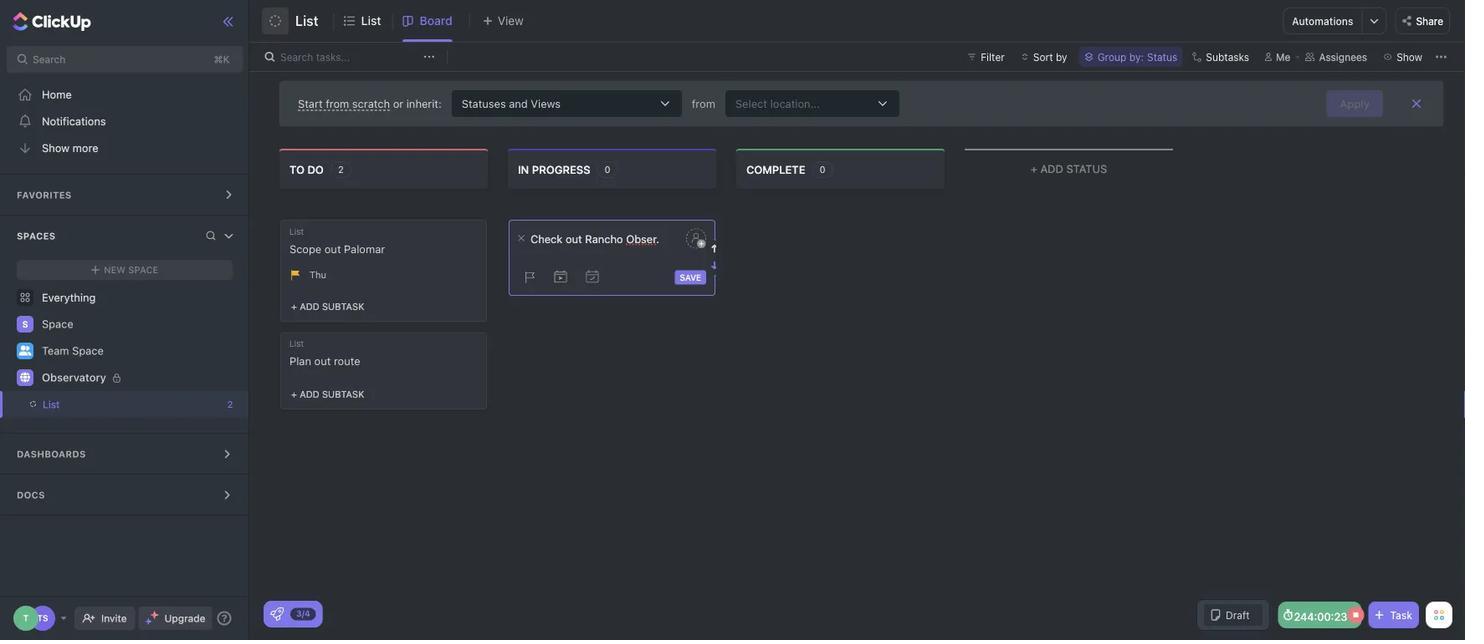 Task type: describe. For each thing, give the bounding box(es) containing it.
select location...
[[735, 97, 820, 110]]

invite
[[101, 613, 127, 625]]

status for group by: status
[[1147, 51, 1178, 63]]

by:
[[1129, 51, 1144, 63]]

spaces
[[17, 231, 56, 242]]

scope
[[290, 243, 322, 255]]

inherit:
[[406, 97, 442, 110]]

or
[[393, 97, 403, 110]]

list inside "sidebar" navigation
[[43, 399, 60, 411]]

space for team
[[72, 345, 104, 357]]

globe image
[[20, 373, 30, 383]]

out for palomar
[[324, 243, 341, 255]]

subtasks button
[[1186, 47, 1254, 67]]

1 + add subtask from the top
[[291, 302, 364, 313]]

views
[[531, 97, 561, 110]]

s
[[22, 319, 28, 330]]

space link
[[42, 311, 235, 338]]

set priority image
[[516, 265, 541, 290]]

team space link
[[42, 338, 235, 365]]

automations button
[[1284, 8, 1362, 33]]

select location... button
[[715, 90, 909, 117]]

1 from from the left
[[326, 97, 349, 110]]

space for new
[[128, 265, 158, 276]]

start from scratch or inherit:
[[298, 97, 442, 110]]

2 + add subtask from the top
[[291, 389, 364, 400]]

everything
[[42, 292, 96, 304]]

3/4
[[296, 610, 310, 619]]

244:00:23
[[1294, 611, 1347, 623]]

to
[[290, 163, 305, 176]]

0 vertical spatial add
[[1040, 163, 1063, 175]]

status for + add status
[[1066, 163, 1107, 175]]

dashboards
[[17, 449, 86, 460]]

board
[[420, 14, 452, 28]]

0 vertical spatial +
[[1031, 163, 1037, 175]]

assignees
[[1319, 51, 1367, 63]]

team space
[[42, 345, 104, 357]]

sidebar navigation
[[0, 0, 253, 641]]

task
[[1390, 610, 1412, 622]]

board link
[[420, 0, 459, 42]]

filter button
[[961, 47, 1011, 67]]

search for search tasks...
[[280, 51, 313, 63]]

team
[[42, 345, 69, 357]]

thu button
[[310, 269, 331, 282]]

sort by
[[1033, 51, 1067, 63]]

+ add status
[[1031, 163, 1107, 175]]

share
[[1416, 15, 1443, 27]]

sparkle svg 1 image
[[150, 612, 159, 620]]

list inside the list plan out route
[[290, 339, 304, 349]]

view
[[498, 14, 524, 28]]

statuses and views button
[[442, 90, 692, 117]]

complete
[[746, 163, 805, 176]]

show for show more
[[42, 142, 70, 154]]

0 horizontal spatial list link
[[0, 392, 216, 418]]

route
[[334, 355, 360, 368]]

2 vertical spatial add
[[300, 389, 319, 400]]

search for search
[[33, 54, 66, 65]]

out for route
[[314, 355, 331, 368]]

scratch
[[352, 97, 390, 110]]

1 vertical spatial add
[[300, 302, 319, 313]]

view button
[[469, 10, 529, 31]]

subtasks
[[1206, 51, 1249, 63]]

2 vertical spatial +
[[291, 389, 297, 400]]

1 subtask from the top
[[322, 302, 364, 313]]

in
[[518, 163, 529, 176]]



Task type: vqa. For each thing, say whether or not it's contained in the screenshot.
Guidance Custom Field. :4 .of. 5 element
no



Task type: locate. For each thing, give the bounding box(es) containing it.
me button
[[1258, 47, 1297, 67]]

1 vertical spatial space
[[42, 318, 73, 331]]

out
[[324, 243, 341, 255], [314, 355, 331, 368]]

search inside "sidebar" navigation
[[33, 54, 66, 65]]

space inside team space link
[[72, 345, 104, 357]]

1 vertical spatial + add subtask
[[291, 389, 364, 400]]

0 vertical spatial space
[[128, 265, 158, 276]]

out right scope
[[324, 243, 341, 255]]

sort
[[1033, 51, 1053, 63]]

list plan out route
[[290, 339, 360, 368]]

list
[[295, 13, 318, 29], [361, 14, 381, 28], [290, 227, 304, 236], [290, 339, 304, 349], [43, 399, 60, 411]]

automations
[[1292, 15, 1353, 27]]

ts
[[37, 614, 48, 624]]

out inside list scope out palomar
[[324, 243, 341, 255]]

0
[[605, 164, 611, 175], [819, 164, 826, 175]]

Task na﻿me or type '/' for commands field
[[518, 232, 678, 247]]

1 vertical spatial out
[[314, 355, 331, 368]]

onboarding checklist button element
[[270, 608, 284, 622]]

⌘k
[[214, 54, 230, 65]]

list inside button
[[295, 13, 318, 29]]

+ add subtask down thu dropdown button
[[291, 302, 364, 313]]

tasks...
[[316, 51, 350, 63]]

assignees button
[[1297, 47, 1375, 67]]

me
[[1276, 51, 1291, 63]]

notifications link
[[0, 108, 250, 135]]

+
[[1031, 163, 1037, 175], [291, 302, 297, 313], [291, 389, 297, 400]]

and
[[509, 97, 528, 110]]

list up the plan on the left bottom
[[290, 339, 304, 349]]

space up team
[[42, 318, 73, 331]]

list link down 'observatory'
[[0, 392, 216, 418]]

space
[[128, 265, 158, 276], [42, 318, 73, 331], [72, 345, 104, 357]]

search up home
[[33, 54, 66, 65]]

0 horizontal spatial from
[[326, 97, 349, 110]]

space right the new
[[128, 265, 158, 276]]

1 horizontal spatial search
[[280, 51, 313, 63]]

favorites
[[17, 190, 72, 201]]

show down the share button
[[1397, 51, 1422, 63]]

out right the plan on the left bottom
[[314, 355, 331, 368]]

add
[[1040, 163, 1063, 175], [300, 302, 319, 313], [300, 389, 319, 400]]

2 vertical spatial space
[[72, 345, 104, 357]]

home
[[42, 88, 72, 101]]

observatory link
[[42, 365, 235, 392]]

0 horizontal spatial 0
[[605, 164, 611, 175]]

1 horizontal spatial from
[[692, 97, 715, 110]]

home link
[[0, 81, 250, 108]]

show more
[[42, 142, 98, 154]]

space inside space link
[[42, 318, 73, 331]]

from
[[326, 97, 349, 110], [692, 97, 715, 110]]

0 for complete
[[819, 164, 826, 175]]

list up search tasks... text field at the top of page
[[361, 14, 381, 28]]

new
[[104, 265, 126, 276]]

more
[[73, 142, 98, 154]]

by
[[1056, 51, 1067, 63]]

0 for in progress
[[605, 164, 611, 175]]

observatory
[[42, 372, 106, 384]]

1 vertical spatial status
[[1066, 163, 1107, 175]]

1 horizontal spatial 0
[[819, 164, 826, 175]]

1 vertical spatial subtask
[[322, 389, 364, 400]]

statuses and views
[[462, 97, 561, 110]]

notifications
[[42, 115, 106, 128]]

favorites button
[[0, 175, 250, 215]]

everything link
[[0, 284, 250, 311]]

1 vertical spatial 2
[[227, 400, 233, 410]]

0 vertical spatial 2
[[338, 164, 344, 175]]

list link
[[361, 0, 388, 42], [0, 392, 216, 418]]

+ add subtask down the route
[[291, 389, 364, 400]]

subtask down the route
[[322, 389, 364, 400]]

out inside the list plan out route
[[314, 355, 331, 368]]

new space
[[104, 265, 158, 276]]

in progress
[[518, 163, 590, 176]]

thu
[[310, 270, 326, 280]]

show button
[[1378, 47, 1427, 67]]

0 horizontal spatial 2
[[227, 400, 233, 410]]

Search tasks... text field
[[280, 45, 419, 69]]

statuses
[[462, 97, 506, 110]]

group by: status
[[1098, 51, 1178, 63]]

status inside group by: status
[[1147, 51, 1178, 63]]

+ add subtask
[[291, 302, 364, 313], [291, 389, 364, 400]]

0 right complete
[[819, 164, 826, 175]]

0 vertical spatial out
[[324, 243, 341, 255]]

space up 'observatory'
[[72, 345, 104, 357]]

start from scratch link
[[298, 97, 390, 111]]

0 vertical spatial subtask
[[322, 302, 364, 313]]

list scope out palomar
[[290, 227, 385, 255]]

plan
[[290, 355, 311, 368]]

0 vertical spatial show
[[1397, 51, 1422, 63]]

0 horizontal spatial search
[[33, 54, 66, 65]]

0 right progress
[[605, 164, 611, 175]]

filter
[[981, 51, 1005, 63]]

start
[[298, 97, 323, 110]]

list up scope
[[290, 227, 304, 236]]

1 horizontal spatial 2
[[338, 164, 344, 175]]

select
[[735, 97, 767, 110]]

0 horizontal spatial show
[[42, 142, 70, 154]]

from left "select"
[[692, 97, 715, 110]]

do
[[307, 163, 324, 176]]

list down 'observatory'
[[43, 399, 60, 411]]

docs
[[17, 490, 45, 501]]

1 horizontal spatial status
[[1147, 51, 1178, 63]]

upgrade
[[164, 613, 205, 625]]

0 vertical spatial + add subtask
[[291, 302, 364, 313]]

list link up search tasks... text field at the top of page
[[361, 0, 388, 42]]

2 inside "sidebar" navigation
[[227, 400, 233, 410]]

2 from from the left
[[692, 97, 715, 110]]

from right "start" in the left of the page
[[326, 97, 349, 110]]

0 vertical spatial list link
[[361, 0, 388, 42]]

show left the more at top
[[42, 142, 70, 154]]

list inside list scope out palomar
[[290, 227, 304, 236]]

search
[[280, 51, 313, 63], [33, 54, 66, 65]]

1 vertical spatial list link
[[0, 392, 216, 418]]

1 horizontal spatial list link
[[361, 0, 388, 42]]

show
[[1397, 51, 1422, 63], [42, 142, 70, 154]]

2 subtask from the top
[[322, 389, 364, 400]]

search left tasks...
[[280, 51, 313, 63]]

list up "search tasks..." on the top left of page
[[295, 13, 318, 29]]

2
[[338, 164, 344, 175], [227, 400, 233, 410]]

subtask
[[322, 302, 364, 313], [322, 389, 364, 400]]

upgrade link
[[139, 607, 212, 631]]

subtask down thu dropdown button
[[322, 302, 364, 313]]

group
[[1098, 51, 1127, 63]]

0 vertical spatial status
[[1147, 51, 1178, 63]]

sparkle svg 2 image
[[145, 619, 152, 625]]

progress
[[532, 163, 590, 176]]

search tasks...
[[280, 51, 350, 63]]

status
[[1147, 51, 1178, 63], [1066, 163, 1107, 175]]

show for show
[[1397, 51, 1422, 63]]

2 0 from the left
[[819, 164, 826, 175]]

1 vertical spatial +
[[291, 302, 297, 313]]

save
[[680, 273, 701, 282]]

show inside "sidebar" navigation
[[42, 142, 70, 154]]

show inside 'dropdown button'
[[1397, 51, 1422, 63]]

sort by button
[[1015, 47, 1076, 67]]

palomar
[[344, 243, 385, 255]]

t
[[23, 614, 29, 624]]

user group image
[[19, 346, 31, 356]]

1 vertical spatial show
[[42, 142, 70, 154]]

list button
[[289, 3, 318, 39]]

share button
[[1395, 8, 1450, 34]]

0 horizontal spatial status
[[1066, 163, 1107, 175]]

onboarding checklist button image
[[270, 608, 284, 622]]

set priority element
[[516, 265, 541, 290]]

location...
[[770, 97, 820, 110]]

1 0 from the left
[[605, 164, 611, 175]]

1 horizontal spatial show
[[1397, 51, 1422, 63]]

to do
[[290, 163, 324, 176]]



